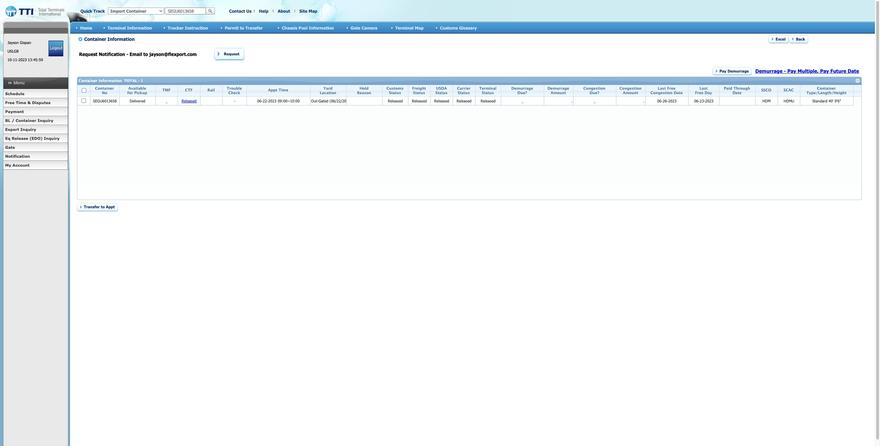 Task type: describe. For each thing, give the bounding box(es) containing it.
payment link
[[3, 107, 68, 116]]

(edo)
[[30, 136, 43, 141]]

trucker
[[168, 25, 184, 30]]

/
[[12, 118, 14, 123]]

about
[[278, 9, 290, 13]]

site
[[299, 9, 307, 13]]

gate link
[[3, 143, 68, 152]]

payment
[[5, 109, 24, 114]]

contact us link
[[229, 9, 251, 13]]

jayson gispan
[[7, 40, 31, 45]]

uslgb
[[7, 49, 19, 53]]

contact
[[229, 9, 245, 13]]

10-11-2023 13:45:59
[[7, 57, 43, 62]]

schedule
[[5, 91, 24, 96]]

terminal information
[[108, 25, 152, 30]]

schedule link
[[3, 89, 68, 98]]

chassis
[[282, 25, 297, 30]]

help
[[259, 9, 268, 13]]

gate for gate
[[5, 145, 15, 150]]

help link
[[259, 9, 268, 13]]

track
[[93, 9, 105, 13]]

bl
[[5, 118, 10, 123]]

trucker instruction
[[168, 25, 208, 30]]

11-
[[13, 57, 18, 62]]

map for site map
[[309, 9, 317, 13]]

inquiry for container
[[38, 118, 53, 123]]

my
[[5, 163, 11, 167]]

jayson
[[7, 40, 19, 45]]

transfer
[[245, 25, 263, 30]]

about link
[[278, 9, 290, 13]]

permit
[[225, 25, 239, 30]]

2023
[[18, 57, 27, 62]]

login image
[[49, 41, 63, 56]]

eq
[[5, 136, 10, 141]]

container
[[16, 118, 36, 123]]

to
[[240, 25, 244, 30]]

us
[[246, 9, 251, 13]]

bl / container inquiry
[[5, 118, 53, 123]]

customs glossary
[[440, 25, 477, 30]]

free time & disputes link
[[3, 98, 68, 107]]

gate for gate camera
[[351, 25, 360, 30]]



Task type: vqa. For each thing, say whether or not it's contained in the screenshot.
my account
yes



Task type: locate. For each thing, give the bounding box(es) containing it.
free time & disputes
[[5, 100, 51, 105]]

0 horizontal spatial terminal
[[108, 25, 126, 30]]

1 terminal from the left
[[108, 25, 126, 30]]

account
[[12, 163, 30, 167]]

terminal
[[108, 25, 126, 30], [395, 25, 414, 30]]

contact us
[[229, 9, 251, 13]]

camera
[[362, 25, 377, 30]]

notification
[[5, 154, 30, 158]]

0 horizontal spatial gate
[[5, 145, 15, 150]]

1 horizontal spatial map
[[415, 25, 424, 30]]

export inquiry
[[5, 127, 36, 132]]

home
[[80, 25, 92, 30]]

my account
[[5, 163, 30, 167]]

1 horizontal spatial terminal
[[395, 25, 414, 30]]

release
[[12, 136, 28, 141]]

0 vertical spatial gate
[[351, 25, 360, 30]]

13:45:59
[[28, 57, 43, 62]]

gate down eq
[[5, 145, 15, 150]]

instruction
[[185, 25, 208, 30]]

gate camera
[[351, 25, 377, 30]]

&
[[27, 100, 31, 105]]

2 information from the left
[[309, 25, 334, 30]]

inquiry right (edo)
[[44, 136, 60, 141]]

1 horizontal spatial information
[[309, 25, 334, 30]]

inquiry down bl / container inquiry
[[20, 127, 36, 132]]

inquiry for (edo)
[[44, 136, 60, 141]]

my account link
[[3, 161, 68, 170]]

0 vertical spatial inquiry
[[38, 118, 53, 123]]

pool
[[299, 25, 308, 30]]

map right site
[[309, 9, 317, 13]]

site map
[[299, 9, 317, 13]]

site map link
[[299, 9, 317, 13]]

inquiry inside eq release (edo) inquiry link
[[44, 136, 60, 141]]

0 vertical spatial map
[[309, 9, 317, 13]]

2 terminal from the left
[[395, 25, 414, 30]]

map
[[309, 9, 317, 13], [415, 25, 424, 30]]

1 information from the left
[[127, 25, 152, 30]]

1 vertical spatial map
[[415, 25, 424, 30]]

export inquiry link
[[3, 125, 68, 134]]

map for terminal map
[[415, 25, 424, 30]]

quick
[[80, 9, 92, 13]]

time
[[16, 100, 26, 105]]

None text field
[[165, 8, 206, 14]]

10-
[[7, 57, 13, 62]]

0 horizontal spatial map
[[309, 9, 317, 13]]

eq release (edo) inquiry link
[[3, 134, 68, 143]]

inquiry inside export inquiry link
[[20, 127, 36, 132]]

terminal for terminal information
[[108, 25, 126, 30]]

inquiry down payment link at the top
[[38, 118, 53, 123]]

gate
[[351, 25, 360, 30], [5, 145, 15, 150]]

disputes
[[32, 100, 51, 105]]

1 horizontal spatial gate
[[351, 25, 360, 30]]

inquiry inside bl / container inquiry link
[[38, 118, 53, 123]]

eq release (edo) inquiry
[[5, 136, 60, 141]]

0 horizontal spatial information
[[127, 25, 152, 30]]

information
[[127, 25, 152, 30], [309, 25, 334, 30]]

chassis pool information
[[282, 25, 334, 30]]

customs
[[440, 25, 458, 30]]

terminal for terminal map
[[395, 25, 414, 30]]

free
[[5, 100, 15, 105]]

1 vertical spatial gate
[[5, 145, 15, 150]]

export
[[5, 127, 19, 132]]

bl / container inquiry link
[[3, 116, 68, 125]]

inquiry
[[38, 118, 53, 123], [20, 127, 36, 132], [44, 136, 60, 141]]

glossary
[[459, 25, 477, 30]]

1 vertical spatial inquiry
[[20, 127, 36, 132]]

2 vertical spatial inquiry
[[44, 136, 60, 141]]

gate left camera
[[351, 25, 360, 30]]

gate inside gate link
[[5, 145, 15, 150]]

terminal map
[[395, 25, 424, 30]]

notification link
[[3, 152, 68, 161]]

map left customs
[[415, 25, 424, 30]]

quick track
[[80, 9, 105, 13]]

permit to transfer
[[225, 25, 263, 30]]

gispan
[[20, 40, 31, 45]]



